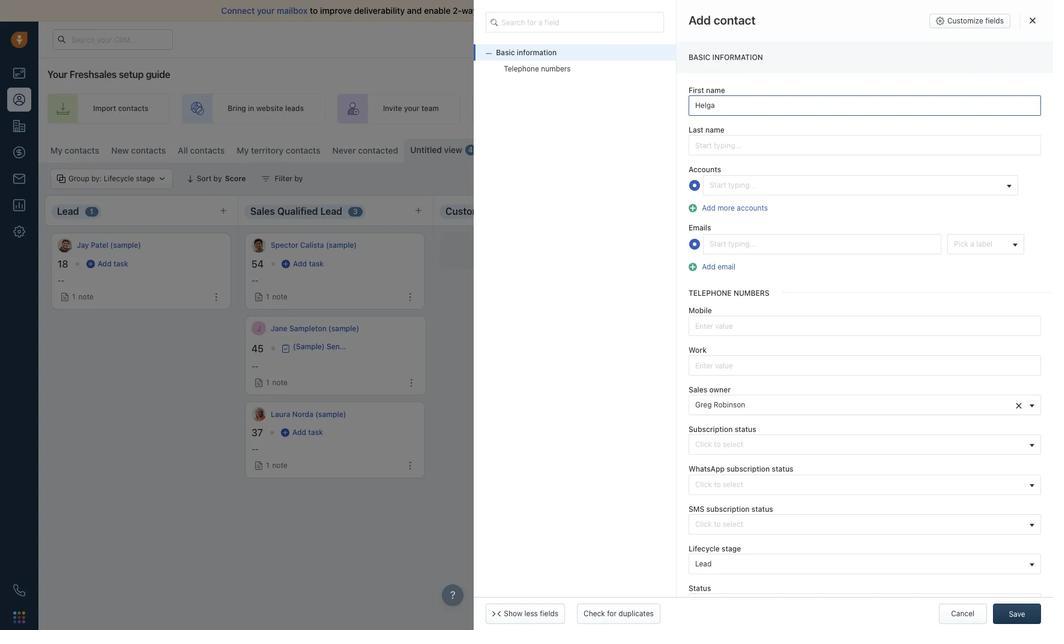 Task type: locate. For each thing, give the bounding box(es) containing it.
Last name text field
[[689, 135, 1042, 156]]

mailbox
[[277, 5, 308, 16]]

import contacts
[[93, 104, 148, 113]]

container_wx8msf4aqz5i3rn1 image for 54
[[282, 260, 290, 269]]

click to select down subscription status
[[696, 441, 744, 450]]

click for sms
[[696, 520, 712, 529]]

container_wx8msf4aqz5i3rn1 image down jay
[[86, 260, 95, 269]]

container_wx8msf4aqz5i3rn1 image down laura
[[281, 429, 290, 438]]

spector
[[271, 241, 298, 250]]

0 vertical spatial telephone
[[504, 64, 539, 73]]

container_wx8msf4aqz5i3rn1 image down the jane
[[282, 345, 290, 353]]

2 click from the top
[[696, 480, 712, 489]]

(sample) for 37
[[316, 410, 346, 419]]

1 vertical spatial import
[[93, 104, 116, 113]]

name
[[707, 86, 726, 95], [706, 126, 725, 135]]

-- for 45
[[252, 362, 259, 371]]

-- for 18
[[58, 276, 64, 285]]

lifecycle stage
[[689, 545, 742, 554]]

contacts down setup
[[118, 104, 148, 113]]

1 note for 37
[[266, 462, 288, 471]]

0 vertical spatial your
[[724, 35, 739, 43]]

2 vertical spatial click to select
[[696, 520, 744, 529]]

0 horizontal spatial telephone numbers
[[504, 64, 571, 73]]

0 vertical spatial in
[[772, 35, 778, 43]]

fields right 'less'
[[540, 610, 559, 619]]

start
[[779, 5, 798, 16]]

2-
[[453, 5, 462, 16]]

0 horizontal spatial my
[[50, 145, 62, 156]]

fields right customize
[[986, 16, 1005, 25]]

add down calista
[[293, 260, 307, 269]]

2 vertical spatial click to select button
[[689, 515, 1042, 535]]

0 horizontal spatial basic
[[496, 48, 515, 57]]

subscription right the whatsapp
[[727, 465, 770, 474]]

None search field
[[486, 12, 664, 32]]

sales down first name
[[710, 104, 728, 113]]

sales left the pipeline
[[884, 104, 902, 113]]

sequence
[[730, 104, 763, 113]]

never contacted button
[[327, 139, 405, 163], [333, 145, 399, 156]]

basic information down trial in the right of the page
[[689, 53, 764, 62]]

you
[[709, 5, 723, 16]]

(sample) right "norda" at the left bottom of the page
[[316, 410, 346, 419]]

s image
[[252, 239, 266, 253]]

1 for 45
[[266, 379, 270, 388]]

jane sampleton (sample) link
[[271, 324, 359, 334]]

container_wx8msf4aqz5i3rn1 image down spector
[[282, 260, 290, 269]]

1 horizontal spatial basic
[[689, 53, 711, 62]]

1 note up the jane
[[266, 293, 288, 302]]

to down sms subscription status
[[714, 520, 721, 529]]

basic information down search icon in the top of the page
[[496, 48, 557, 57]]

2 vertical spatial status
[[752, 505, 774, 514]]

start typing...
[[710, 181, 757, 190]]

click down the whatsapp
[[696, 480, 712, 489]]

telephone numbers down basic information dropdown button
[[504, 64, 571, 73]]

all
[[178, 145, 188, 156]]

click to select down sms subscription status
[[696, 520, 744, 529]]

subscription for sms
[[707, 505, 750, 514]]

subscription for whatsapp
[[727, 465, 770, 474]]

freshsales
[[70, 69, 117, 80]]

in right bring
[[248, 104, 254, 113]]

telephone numbers down add email
[[689, 289, 770, 298]]

select for sms
[[723, 520, 744, 529]]

email image
[[935, 34, 943, 45]]

1 horizontal spatial numbers
[[734, 289, 770, 298]]

basic
[[496, 48, 515, 57], [689, 53, 711, 62]]

-- down 54 at top left
[[252, 276, 259, 285]]

add more accounts button
[[689, 203, 772, 214]]

click down the subscription
[[696, 441, 712, 450]]

container_wx8msf4aqz5i3rn1 image
[[282, 260, 290, 269], [282, 345, 290, 353], [281, 429, 290, 438]]

contacts left new
[[65, 145, 99, 156]]

1 vertical spatial subscription
[[707, 505, 750, 514]]

contacts for all contacts
[[190, 145, 225, 156]]

your left trial in the right of the page
[[724, 35, 739, 43]]

54
[[252, 259, 264, 270]]

lead left 3
[[321, 206, 343, 217]]

1 horizontal spatial your
[[724, 35, 739, 43]]

note down jay
[[78, 293, 94, 302]]

1 note down jay
[[72, 293, 94, 302]]

1 vertical spatial email
[[718, 262, 736, 271]]

Mobile text field
[[689, 316, 1042, 336]]

to for subscription status
[[714, 441, 721, 450]]

customize fields button
[[930, 14, 1011, 28]]

1 vertical spatial name
[[706, 126, 725, 135]]

3 select from the top
[[723, 520, 744, 529]]

telephone up mobile
[[689, 289, 732, 298]]

emails
[[689, 224, 712, 233]]

1 vertical spatial click to select button
[[689, 475, 1042, 495]]

container_wx8msf4aqz5i3rn1 image for 37
[[281, 429, 290, 438]]

never contacted
[[333, 145, 399, 156]]

1 down l "icon"
[[266, 462, 270, 471]]

1 horizontal spatial my
[[237, 145, 249, 156]]

dialog containing add contact
[[474, 0, 1054, 631]]

--
[[58, 276, 64, 285], [252, 276, 259, 285], [252, 362, 259, 371], [252, 445, 259, 454]]

import down "your freshsales setup guide"
[[93, 104, 116, 113]]

2 horizontal spatial lead
[[696, 560, 712, 569]]

1 vertical spatial numbers
[[734, 289, 770, 298]]

0 vertical spatial click to select button
[[689, 435, 1042, 456]]

0 vertical spatial telephone numbers
[[504, 64, 571, 73]]

1 vertical spatial select
[[723, 480, 744, 489]]

0 vertical spatial email
[[511, 5, 532, 16]]

1 note for 45
[[266, 379, 288, 388]]

jay
[[77, 241, 89, 250]]

note down laura
[[273, 462, 288, 471]]

(sample) for 18
[[110, 241, 141, 250]]

add task
[[98, 260, 128, 269], [293, 260, 324, 269], [293, 429, 323, 438]]

0 vertical spatial click to select
[[696, 441, 744, 450]]

lead down lifecycle
[[696, 560, 712, 569]]

Search for a field text field
[[486, 12, 664, 32]]

robinson
[[714, 401, 746, 410]]

0 horizontal spatial basic information
[[496, 48, 557, 57]]

1 horizontal spatial import
[[595, 5, 621, 16]]

1 vertical spatial your
[[47, 69, 67, 80]]

information down trial in the right of the page
[[713, 53, 764, 62]]

email inside 'add email' button
[[718, 262, 736, 271]]

subscription right sms
[[707, 505, 750, 514]]

1 horizontal spatial in
[[772, 35, 778, 43]]

up
[[856, 104, 865, 113]]

import all your sales data link
[[595, 5, 697, 16]]

close image
[[1030, 17, 1036, 24]]

to left start
[[769, 5, 777, 16]]

in left 22
[[772, 35, 778, 43]]

(sample) right patel
[[110, 241, 141, 250]]

name for last name
[[706, 126, 725, 135]]

0 vertical spatial status
[[735, 426, 757, 435]]

sales up s image
[[251, 206, 275, 217]]

1 note up laura
[[266, 379, 288, 388]]

filter
[[275, 174, 293, 183]]

1 vertical spatial status
[[772, 465, 794, 474]]

0 vertical spatial container_wx8msf4aqz5i3rn1 image
[[282, 260, 290, 269]]

to for sms subscription status
[[714, 520, 721, 529]]

add left more
[[703, 204, 716, 213]]

laura norda (sample)
[[271, 410, 346, 419]]

lead up the j 'icon'
[[57, 206, 79, 217]]

1 horizontal spatial sales
[[710, 104, 728, 113]]

your inside 'link'
[[404, 104, 420, 113]]

1 click from the top
[[696, 441, 712, 450]]

j
[[257, 324, 261, 333]]

3 click to select from the top
[[696, 520, 744, 529]]

0 vertical spatial click
[[696, 441, 712, 450]]

-- down the 45 at the left of page
[[252, 362, 259, 371]]

add left contact
[[999, 144, 1013, 153]]

search image
[[491, 17, 503, 27]]

contacts right new
[[131, 145, 166, 156]]

task down jay patel (sample) link
[[114, 260, 128, 269]]

basic information inside "link"
[[496, 48, 557, 57]]

2 my from the left
[[237, 145, 249, 156]]

1 click to select button from the top
[[689, 435, 1042, 456]]

telephone
[[504, 64, 539, 73], [689, 289, 732, 298]]

note for 18
[[78, 293, 94, 302]]

2 vertical spatial click
[[696, 520, 712, 529]]

0 horizontal spatial fields
[[540, 610, 559, 619]]

add more accounts
[[703, 204, 768, 213]]

container_wx8msf4aqz5i3rn1 image left filter
[[262, 175, 270, 183]]

sales
[[654, 5, 675, 16], [710, 104, 728, 113], [884, 104, 902, 113]]

patel
[[91, 241, 108, 250]]

1 vertical spatial container_wx8msf4aqz5i3rn1 image
[[86, 260, 95, 269]]

note up the jane
[[273, 293, 288, 302]]

1 down s image
[[266, 293, 270, 302]]

numbers down basic information "link"
[[541, 64, 571, 73]]

task down spector calista (sample) link on the left top
[[309, 260, 324, 269]]

1 vertical spatial telephone numbers
[[689, 289, 770, 298]]

0 horizontal spatial sales
[[251, 206, 275, 217]]

telephone down basic information dropdown button
[[504, 64, 539, 73]]

1 vertical spatial fields
[[540, 610, 559, 619]]

(sample)
[[110, 241, 141, 250], [326, 241, 357, 250], [329, 324, 359, 333], [316, 410, 346, 419]]

add task for 18
[[98, 260, 128, 269]]

(sample) for 54
[[326, 241, 357, 250]]

task for sales qualified lead
[[309, 260, 324, 269]]

show
[[504, 610, 523, 619]]

container_wx8msf4aqz5i3rn1 image inside filter by button
[[262, 175, 270, 183]]

0 horizontal spatial container_wx8msf4aqz5i3rn1 image
[[86, 260, 95, 269]]

invite your team link
[[338, 94, 461, 124]]

basic up first
[[689, 53, 711, 62]]

1 vertical spatial container_wx8msf4aqz5i3rn1 image
[[282, 345, 290, 353]]

numbers down add email
[[734, 289, 770, 298]]

last
[[689, 126, 704, 135]]

click to select button for sms subscription status
[[689, 515, 1042, 535]]

1 up l "icon"
[[266, 379, 270, 388]]

-- down 37
[[252, 445, 259, 454]]

click down sms
[[696, 520, 712, 529]]

contacts for new contacts
[[131, 145, 166, 156]]

1 horizontal spatial email
[[718, 262, 736, 271]]

to down the whatsapp
[[714, 480, 721, 489]]

contacts right all
[[190, 145, 225, 156]]

container_wx8msf4aqz5i3rn1 image
[[262, 175, 270, 183], [86, 260, 95, 269]]

1 for 54
[[266, 293, 270, 302]]

lead
[[57, 206, 79, 217], [321, 206, 343, 217], [696, 560, 712, 569]]

laura norda (sample) link
[[271, 410, 346, 420]]

lead inside button
[[696, 560, 712, 569]]

your left the 'team'
[[404, 104, 420, 113]]

select down whatsapp subscription status on the bottom right
[[723, 480, 744, 489]]

2 vertical spatial select
[[723, 520, 744, 529]]

1 vertical spatial sales
[[689, 386, 708, 395]]

0 vertical spatial fields
[[986, 16, 1005, 25]]

1 select from the top
[[723, 441, 744, 450]]

3 click to select button from the top
[[689, 515, 1042, 535]]

sales qualified lead
[[251, 206, 343, 217]]

sales for sales qualified lead
[[251, 206, 275, 217]]

0 horizontal spatial email
[[511, 5, 532, 16]]

add task for 54
[[293, 260, 324, 269]]

status for sms subscription status
[[752, 505, 774, 514]]

Work text field
[[689, 356, 1042, 376]]

to right mailbox
[[310, 5, 318, 16]]

1 horizontal spatial fields
[[986, 16, 1005, 25]]

1 click to select from the top
[[696, 441, 744, 450]]

note for 54
[[273, 293, 288, 302]]

to down subscription status
[[714, 441, 721, 450]]

never
[[333, 145, 356, 156]]

1 vertical spatial click
[[696, 480, 712, 489]]

subscription status
[[689, 426, 757, 435]]

my
[[50, 145, 62, 156], [237, 145, 249, 156]]

duplicates
[[619, 610, 654, 619]]

select down sms subscription status
[[723, 520, 744, 529]]

check for duplicates
[[584, 610, 654, 619]]

0 horizontal spatial numbers
[[541, 64, 571, 73]]

note
[[78, 293, 94, 302], [273, 293, 288, 302], [273, 379, 288, 388], [273, 462, 288, 471]]

more
[[718, 204, 735, 213]]

0 vertical spatial container_wx8msf4aqz5i3rn1 image
[[262, 175, 270, 183]]

(sample) right sampleton
[[329, 324, 359, 333]]

1 horizontal spatial telephone numbers
[[689, 289, 770, 298]]

add task for 37
[[293, 429, 323, 438]]

1 my from the left
[[50, 145, 62, 156]]

your for your trial ends in 22 days
[[724, 35, 739, 43]]

information up telephone numbers link
[[517, 48, 557, 57]]

my territory contacts
[[237, 145, 321, 156]]

0 vertical spatial select
[[723, 441, 744, 450]]

sales inside dialog
[[689, 386, 708, 395]]

(sample) right calista
[[326, 241, 357, 250]]

-- for 37
[[252, 445, 259, 454]]

3
[[353, 207, 358, 216]]

click to select for sms
[[696, 520, 744, 529]]

select down subscription status
[[723, 441, 744, 450]]

check
[[584, 610, 606, 619]]

calista
[[300, 241, 324, 250]]

freshworks switcher image
[[13, 612, 25, 624]]

import left all
[[595, 5, 621, 16]]

name right first
[[707, 86, 726, 95]]

import
[[595, 5, 621, 16], [93, 104, 116, 113]]

sales left data
[[654, 5, 675, 16]]

basic down search icon in the top of the page
[[496, 48, 515, 57]]

greg robinson
[[696, 401, 746, 410]]

0 vertical spatial name
[[707, 86, 726, 95]]

3 click from the top
[[696, 520, 712, 529]]

1 note down laura
[[266, 462, 288, 471]]

mobile
[[689, 306, 712, 315]]

all contacts
[[178, 145, 225, 156]]

add down emails
[[703, 262, 716, 271]]

telephone numbers link
[[474, 61, 676, 77]]

0 vertical spatial subscription
[[727, 465, 770, 474]]

jane sampleton (sample)
[[271, 324, 359, 333]]

1 horizontal spatial sales
[[689, 386, 708, 395]]

name right last in the right top of the page
[[706, 126, 725, 135]]

0 horizontal spatial import
[[93, 104, 116, 113]]

numbers
[[541, 64, 571, 73], [734, 289, 770, 298]]

add task down laura norda (sample) link
[[293, 429, 323, 438]]

0 vertical spatial import
[[595, 5, 621, 16]]

2 click to select from the top
[[696, 480, 744, 489]]

1 horizontal spatial container_wx8msf4aqz5i3rn1 image
[[262, 175, 270, 183]]

untitled view link
[[411, 144, 463, 156]]

note for 45
[[273, 379, 288, 388]]

add deal
[[1011, 104, 1042, 113]]

note up laura
[[273, 379, 288, 388]]

basic inside "link"
[[496, 48, 515, 57]]

less
[[525, 610, 538, 619]]

0 horizontal spatial information
[[517, 48, 557, 57]]

1 horizontal spatial telephone
[[689, 289, 732, 298]]

subscription
[[727, 465, 770, 474], [707, 505, 750, 514]]

2 select from the top
[[723, 480, 744, 489]]

sms subscription status
[[689, 505, 774, 514]]

0 horizontal spatial your
[[47, 69, 67, 80]]

22
[[779, 35, 788, 43]]

sales up greg
[[689, 386, 708, 395]]

add task down calista
[[293, 260, 324, 269]]

to
[[310, 5, 318, 16], [769, 5, 777, 16], [714, 441, 721, 450], [714, 480, 721, 489], [714, 520, 721, 529]]

1
[[90, 207, 93, 216], [72, 293, 75, 302], [266, 293, 270, 302], [266, 379, 270, 388], [266, 462, 270, 471]]

click to select down the whatsapp
[[696, 480, 744, 489]]

your left freshsales
[[47, 69, 67, 80]]

all
[[623, 5, 632, 16]]

0 vertical spatial sales
[[251, 206, 275, 217]]

1 down the j 'icon'
[[72, 293, 75, 302]]

dialog
[[474, 0, 1054, 631]]

2 click to select button from the top
[[689, 475, 1042, 495]]

container_wx8msf4aqz5i3rn1 image for 45
[[282, 345, 290, 353]]

1 vertical spatial click to select
[[696, 480, 744, 489]]

1 vertical spatial in
[[248, 104, 254, 113]]

0 horizontal spatial telephone
[[504, 64, 539, 73]]

add task down jay patel (sample) link
[[98, 260, 128, 269]]

-- down 18
[[58, 276, 64, 285]]

2 vertical spatial container_wx8msf4aqz5i3rn1 image
[[281, 429, 290, 438]]

sms
[[689, 505, 705, 514]]



Task type: vqa. For each thing, say whether or not it's contained in the screenshot.
Outgoing email's e.g.
no



Task type: describe. For each thing, give the bounding box(es) containing it.
subscription
[[689, 426, 733, 435]]

your left mailbox
[[257, 5, 275, 16]]

save
[[1010, 610, 1026, 619]]

l image
[[252, 408, 266, 422]]

save button
[[994, 604, 1042, 625]]

j image
[[58, 239, 72, 253]]

data
[[677, 5, 695, 16]]

so
[[697, 5, 706, 16]]

check for duplicates button
[[577, 604, 661, 625]]

customer
[[446, 206, 490, 217]]

conversations.
[[534, 5, 593, 16]]

invite your team
[[383, 104, 439, 113]]

1 note for 54
[[266, 293, 288, 302]]

contacted
[[358, 145, 399, 156]]

customize fields
[[948, 16, 1005, 25]]

2 horizontal spatial sales
[[884, 104, 902, 113]]

accounts
[[737, 204, 768, 213]]

1 vertical spatial telephone
[[689, 289, 732, 298]]

add down "norda" at the left bottom of the page
[[293, 429, 306, 438]]

filter by button
[[254, 169, 311, 189]]

add deal link
[[965, 94, 1054, 124]]

spector calista (sample) link
[[271, 241, 357, 251]]

days
[[789, 35, 804, 43]]

telephone inside telephone numbers link
[[504, 64, 539, 73]]

select for subscription
[[723, 441, 744, 450]]

sales owner
[[689, 386, 731, 395]]

customize
[[948, 16, 984, 25]]

click to select button for subscription status
[[689, 435, 1042, 456]]

×
[[1016, 398, 1023, 412]]

untitled
[[411, 145, 442, 155]]

phone image
[[13, 585, 25, 597]]

enable
[[424, 5, 451, 16]]

leads
[[285, 104, 304, 113]]

bring
[[228, 104, 246, 113]]

work
[[689, 346, 707, 355]]

jay patel (sample) link
[[77, 241, 141, 251]]

contact
[[1015, 144, 1042, 153]]

explore
[[827, 35, 853, 44]]

setup
[[119, 69, 144, 80]]

my for my territory contacts
[[237, 145, 249, 156]]

a
[[971, 240, 975, 249]]

my for my contacts
[[50, 145, 62, 156]]

1 horizontal spatial information
[[713, 53, 764, 62]]

set up your sales pipeline link
[[797, 94, 953, 124]]

click to select for whatsapp
[[696, 480, 744, 489]]

first name
[[689, 86, 726, 95]]

by
[[295, 174, 303, 183]]

45
[[252, 343, 264, 354]]

plans
[[855, 35, 874, 44]]

name for first name
[[707, 86, 726, 95]]

0 vertical spatial numbers
[[541, 64, 571, 73]]

qualified
[[277, 206, 318, 217]]

phone element
[[7, 579, 31, 603]]

sales for sales owner
[[689, 386, 708, 395]]

note for 37
[[273, 462, 288, 471]]

greg
[[696, 401, 712, 410]]

trial
[[741, 35, 753, 43]]

way
[[462, 5, 478, 16]]

Start typing... email field
[[704, 234, 942, 255]]

scratch.
[[821, 5, 854, 16]]

status for whatsapp subscription status
[[772, 465, 794, 474]]

lead button
[[689, 554, 1042, 575]]

my contacts
[[50, 145, 99, 156]]

improve
[[320, 5, 352, 16]]

territory
[[251, 145, 284, 156]]

add inside "button"
[[999, 144, 1013, 153]]

18
[[58, 259, 68, 270]]

filter by
[[275, 174, 303, 183]]

none search field inside dialog
[[486, 12, 664, 32]]

click to select button for whatsapp subscription status
[[689, 475, 1042, 495]]

click for subscription
[[696, 441, 712, 450]]

add
[[689, 13, 711, 27]]

basic information link
[[474, 44, 676, 61]]

deliverability
[[354, 5, 405, 16]]

your right up
[[867, 104, 882, 113]]

First name text field
[[689, 95, 1042, 116]]

contacts up by
[[286, 145, 321, 156]]

your right all
[[635, 5, 652, 16]]

pick a label
[[955, 240, 993, 249]]

explore plans
[[827, 35, 874, 44]]

(sample) for 45
[[329, 324, 359, 333]]

pipeline
[[904, 104, 932, 113]]

start
[[710, 181, 727, 190]]

owner
[[710, 386, 731, 395]]

jane
[[271, 324, 288, 333]]

task for lead
[[114, 260, 128, 269]]

typing...
[[729, 181, 757, 190]]

whatsapp subscription status
[[689, 465, 794, 474]]

1 horizontal spatial basic information
[[689, 53, 764, 62]]

add contact
[[689, 13, 756, 27]]

your for your freshsales setup guide
[[47, 69, 67, 80]]

click to select for subscription
[[696, 441, 744, 450]]

basic information button
[[486, 48, 557, 57]]

1 up patel
[[90, 207, 93, 216]]

add left deal
[[1011, 104, 1025, 113]]

-- for 54
[[252, 276, 259, 285]]

task down laura norda (sample) link
[[308, 429, 323, 438]]

0 horizontal spatial sales
[[654, 5, 675, 16]]

0 horizontal spatial in
[[248, 104, 254, 113]]

to for whatsapp subscription status
[[714, 480, 721, 489]]

stage
[[722, 545, 742, 554]]

select for whatsapp
[[723, 480, 744, 489]]

bring in website leads
[[228, 104, 304, 113]]

1 for 37
[[266, 462, 270, 471]]

norda
[[292, 410, 314, 419]]

contacts for import contacts
[[118, 104, 148, 113]]

sampleton
[[290, 324, 327, 333]]

click for whatsapp
[[696, 480, 712, 489]]

1 horizontal spatial lead
[[321, 206, 343, 217]]

37
[[252, 428, 263, 439]]

1 note for 18
[[72, 293, 94, 302]]

of
[[501, 5, 509, 16]]

untitled view 4
[[411, 145, 473, 155]]

contact
[[714, 13, 756, 27]]

create sales sequence
[[684, 104, 763, 113]]

set
[[843, 104, 854, 113]]

for
[[608, 610, 617, 619]]

first
[[689, 86, 705, 95]]

cancel button
[[939, 604, 988, 625]]

Search your CRM... text field
[[53, 29, 173, 50]]

add email button
[[689, 261, 740, 273]]

information inside basic information "link"
[[517, 48, 557, 57]]

0 horizontal spatial lead
[[57, 206, 79, 217]]

connect your mailbox to improve deliverability and enable 2-way sync of email conversations. import all your sales data so you don't have to start from scratch.
[[221, 5, 854, 16]]

view
[[444, 145, 463, 155]]

contacts for my contacts
[[65, 145, 99, 156]]

add down jay patel (sample) link
[[98, 260, 112, 269]]

import contacts link
[[47, 94, 170, 124]]

1 for 18
[[72, 293, 75, 302]]

accounts
[[689, 165, 722, 174]]

add more accounts link
[[700, 204, 768, 213]]

spector calista (sample)
[[271, 241, 357, 250]]

show less fields button
[[486, 604, 565, 625]]

4
[[469, 146, 473, 155]]

from
[[800, 5, 819, 16]]

connect
[[221, 5, 255, 16]]

and
[[407, 5, 422, 16]]



